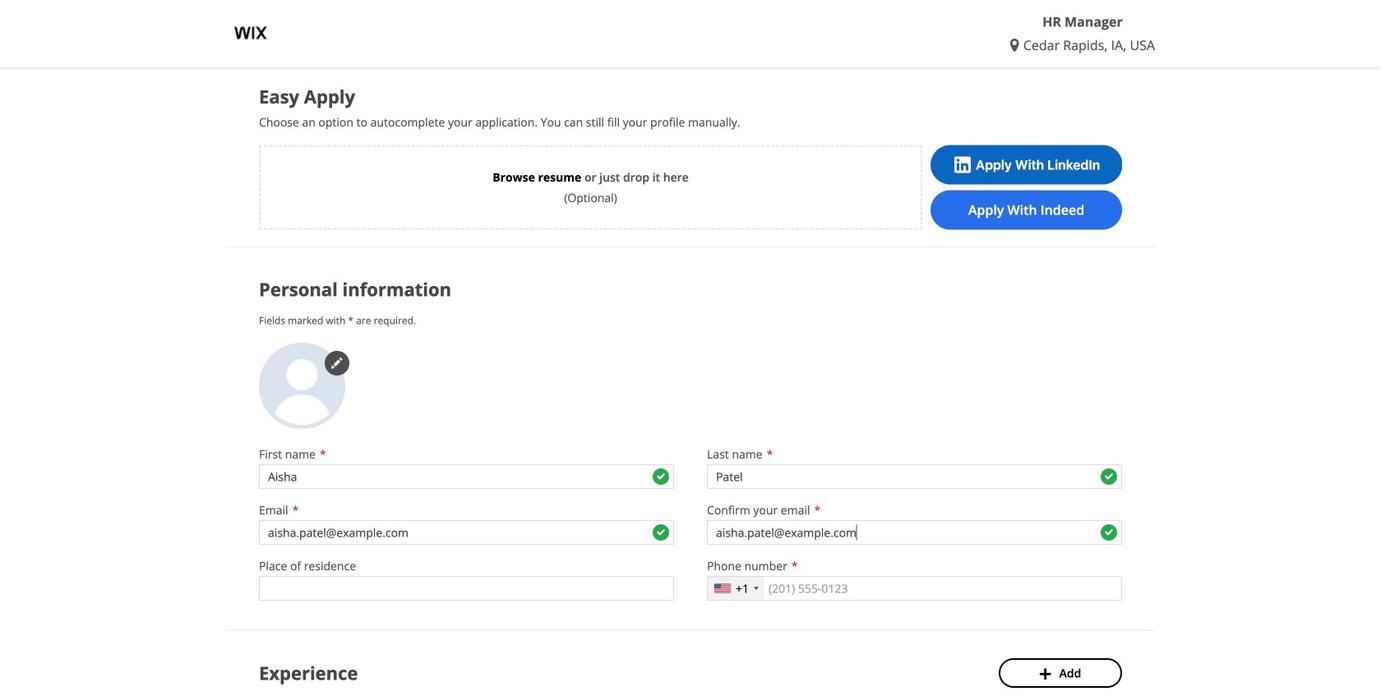 Task type: vqa. For each thing, say whether or not it's contained in the screenshot.
City and County of San Francisco Logo
no



Task type: describe. For each thing, give the bounding box(es) containing it.
wix logo image
[[226, 8, 275, 58]]

location image
[[1010, 39, 1023, 52]]



